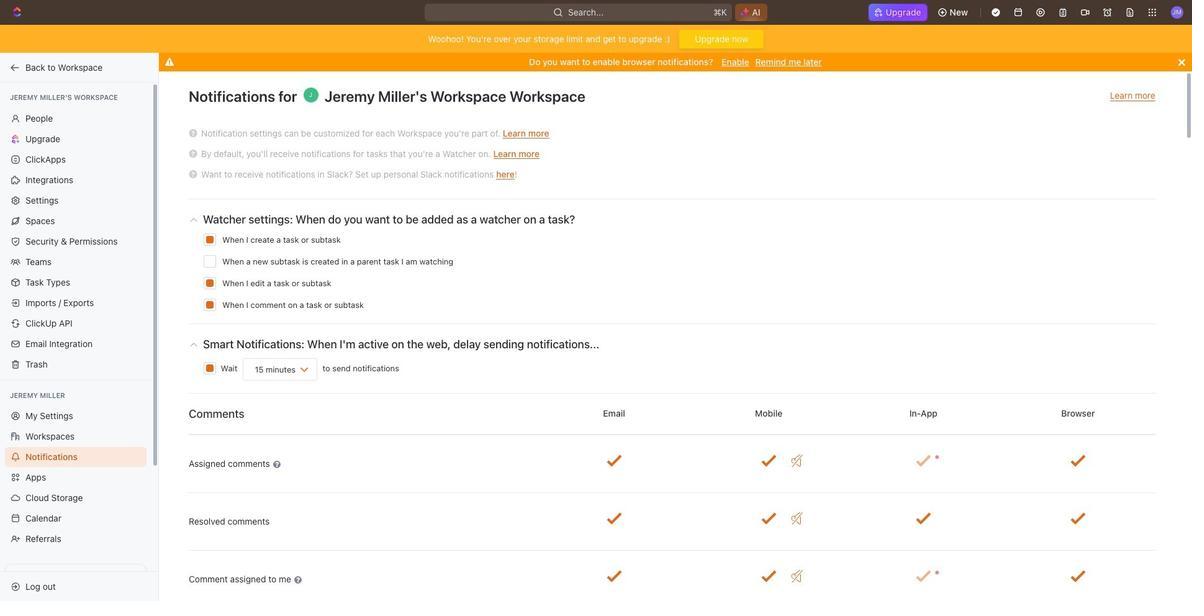 Task type: vqa. For each thing, say whether or not it's contained in the screenshot.
tree
no



Task type: locate. For each thing, give the bounding box(es) containing it.
off image
[[792, 512, 803, 525]]

2 off image from the top
[[792, 570, 803, 583]]

1 off image from the top
[[792, 455, 803, 467]]

0 vertical spatial off image
[[792, 455, 803, 467]]

off image down off icon
[[792, 570, 803, 583]]

off image up off icon
[[792, 455, 803, 467]]

off image
[[792, 455, 803, 467], [792, 570, 803, 583]]

1 vertical spatial off image
[[792, 570, 803, 583]]



